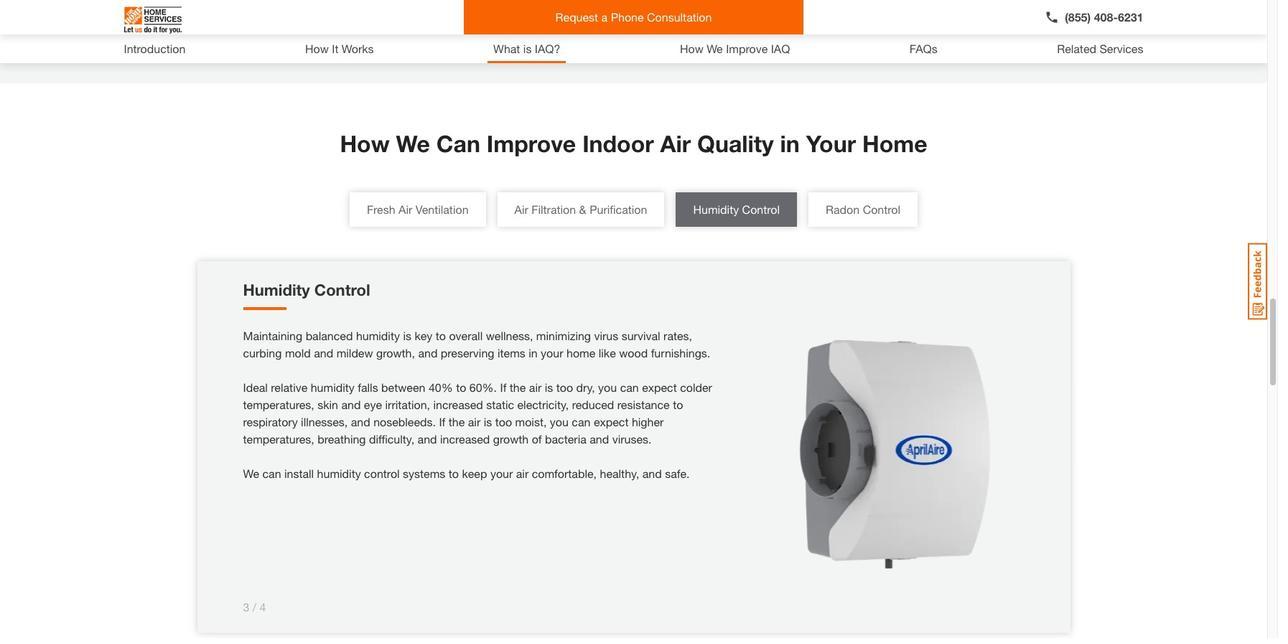 Task type: locate. For each thing, give the bounding box(es) containing it.
expect
[[642, 381, 677, 394], [594, 415, 629, 429]]

expect down reduced
[[594, 415, 629, 429]]

humidity control
[[694, 203, 780, 216], [243, 281, 370, 300]]

to
[[349, 0, 359, 12], [436, 329, 446, 343], [456, 381, 466, 394], [673, 398, 683, 412], [449, 467, 459, 481]]

humidity down the breathing
[[317, 467, 361, 481]]

0 vertical spatial humidity
[[356, 329, 400, 343]]

balanced
[[306, 329, 353, 343]]

growth inside ideal relative humidity falls between 40% to 60%. if the air is too dry, you can expect colder temperatures, skin and eye irritation, increased static electricity, reduced resistance to respiratory illnesses, and nosebleeds. if the air is too moist, you can expect higher temperatures, breathing difficulty, and increased growth of bacteria and viruses.
[[493, 432, 529, 446]]

0 vertical spatial increased
[[433, 398, 483, 412]]

0 vertical spatial temperatures,
[[243, 398, 314, 412]]

increased down '40%'
[[433, 398, 483, 412]]

temperatures,
[[243, 398, 314, 412], [243, 432, 314, 446]]

0 horizontal spatial control
[[315, 281, 370, 300]]

to for systems
[[449, 467, 459, 481]]

air right indoor on the top
[[661, 130, 691, 157]]

0 vertical spatial your
[[541, 346, 564, 360]]

preserving
[[441, 346, 495, 360]]

humidity up skin
[[311, 381, 355, 394]]

and up home. at the left top of page
[[481, 0, 501, 12]]

0 vertical spatial improve
[[726, 42, 768, 55]]

in left "your"
[[781, 130, 800, 157]]

comfortable,
[[532, 467, 597, 481]]

temperatures, down respiratory
[[243, 432, 314, 446]]

0 vertical spatial too
[[557, 381, 573, 394]]

your down minimizing
[[541, 346, 564, 360]]

filtration
[[532, 203, 576, 216]]

we left can
[[396, 130, 430, 157]]

1 horizontal spatial control
[[742, 203, 780, 216]]

in right items
[[529, 346, 538, 360]]

we for improve
[[707, 42, 723, 55]]

as left well
[[566, 0, 578, 12]]

1 horizontal spatial how
[[340, 130, 390, 157]]

humidity control inside button
[[694, 203, 780, 216]]

quality
[[698, 130, 774, 157]]

is left iaq?
[[524, 42, 532, 55]]

works
[[342, 42, 374, 55]]

air left comfortable,
[[516, 467, 529, 481]]

your inside maintaining balanced humidity is key to overall wellness, minimizing virus survival rates, curbing mold and mildew growth, and preserving items in your home like wood furnishings.
[[541, 346, 564, 360]]

1 vertical spatial mildew
[[337, 346, 373, 360]]

air up promote
[[225, 0, 237, 12]]

1 horizontal spatial your
[[541, 346, 564, 360]]

humidity up growth,
[[356, 329, 400, 343]]

how down 'consultation'
[[680, 42, 704, 55]]

improve up filtration
[[487, 130, 576, 157]]

1 horizontal spatial mold
[[285, 346, 311, 360]]

virus
[[594, 329, 619, 343]]

skin
[[318, 398, 338, 412]]

humidity for falls
[[311, 381, 355, 394]]

1 horizontal spatial mildew
[[337, 346, 373, 360]]

if down '40%'
[[439, 415, 446, 429]]

and
[[481, 0, 501, 12], [273, 16, 292, 29], [314, 346, 333, 360], [418, 346, 438, 360], [342, 398, 361, 412], [351, 415, 370, 429], [418, 432, 437, 446], [590, 432, 609, 446], [643, 467, 662, 481]]

control down quality
[[742, 203, 780, 216]]

expect up resistance
[[642, 381, 677, 394]]

0 horizontal spatial improve
[[487, 130, 576, 157]]

mildew inside poor air quality can also lead to damaged walls, floors, and furnishings, as well as promote mold and mildew growth throughout the home. more details
[[295, 16, 332, 29]]

1 horizontal spatial growth
[[493, 432, 529, 446]]

0 vertical spatial we
[[707, 42, 723, 55]]

0 horizontal spatial mold
[[244, 16, 269, 29]]

to right lead
[[349, 0, 359, 12]]

growth down lead
[[335, 16, 370, 29]]

humidity inside ideal relative humidity falls between 40% to 60%. if the air is too dry, you can expect colder temperatures, skin and eye irritation, increased static electricity, reduced resistance to respiratory illnesses, and nosebleeds. if the air is too moist, you can expect higher temperatures, breathing difficulty, and increased growth of bacteria and viruses.
[[311, 381, 355, 394]]

0 horizontal spatial we
[[243, 467, 259, 481]]

too
[[557, 381, 573, 394], [495, 415, 512, 429]]

1 horizontal spatial expect
[[642, 381, 677, 394]]

is left key
[[403, 329, 412, 343]]

0 vertical spatial growth
[[335, 16, 370, 29]]

indoor
[[583, 130, 654, 157]]

how for how we improve iaq
[[680, 42, 704, 55]]

air up electricity,
[[529, 381, 542, 394]]

to inside maintaining balanced humidity is key to overall wellness, minimizing virus survival rates, curbing mold and mildew growth, and preserving items in your home like wood furnishings.
[[436, 329, 446, 343]]

do it for you logo image
[[124, 1, 181, 40]]

you right dry,
[[598, 381, 617, 394]]

1 temperatures, from the top
[[243, 398, 314, 412]]

your
[[541, 346, 564, 360], [491, 467, 513, 481]]

1 vertical spatial temperatures,
[[243, 432, 314, 446]]

irritation,
[[385, 398, 430, 412]]

0 horizontal spatial how
[[305, 42, 329, 55]]

systems
[[403, 467, 446, 481]]

can
[[278, 0, 296, 12], [620, 381, 639, 394], [572, 415, 591, 429], [263, 467, 281, 481]]

2 horizontal spatial control
[[863, 203, 901, 216]]

mold down quality
[[244, 16, 269, 29]]

0 horizontal spatial humidity control
[[243, 281, 370, 300]]

2 horizontal spatial we
[[707, 42, 723, 55]]

install
[[284, 467, 314, 481]]

introduction
[[124, 42, 186, 55]]

to right '40%'
[[456, 381, 466, 394]]

1 vertical spatial in
[[529, 346, 538, 360]]

throughout
[[374, 16, 430, 29]]

control up balanced
[[315, 281, 370, 300]]

eye
[[364, 398, 382, 412]]

furnishings,
[[504, 0, 563, 12]]

1 vertical spatial mold
[[285, 346, 311, 360]]

&
[[579, 203, 587, 216]]

curbing
[[243, 346, 282, 360]]

the up static
[[510, 381, 526, 394]]

to down colder
[[673, 398, 683, 412]]

1 vertical spatial humidity
[[243, 281, 310, 300]]

mold inside poor air quality can also lead to damaged walls, floors, and furnishings, as well as promote mold and mildew growth throughout the home. more details
[[244, 16, 269, 29]]

growth left of
[[493, 432, 529, 446]]

1 horizontal spatial as
[[605, 0, 617, 12]]

mildew down balanced
[[337, 346, 373, 360]]

1 horizontal spatial we
[[396, 130, 430, 157]]

as right well
[[605, 0, 617, 12]]

1 horizontal spatial too
[[557, 381, 573, 394]]

resistance
[[618, 398, 670, 412]]

an infographic describing the effects of poor indoor air quality, including cracked paint, condensation build up, dust, warped floors, and airborne bacteria and viruses image
[[697, 0, 1071, 30]]

2 horizontal spatial air
[[661, 130, 691, 157]]

we down 'consultation'
[[707, 42, 723, 55]]

humidity control down quality
[[694, 203, 780, 216]]

falls
[[358, 381, 378, 394]]

illnesses,
[[301, 415, 348, 429]]

how we improve iaq
[[680, 42, 790, 55]]

4
[[260, 601, 266, 614]]

fresh air ventilation button
[[350, 193, 486, 227]]

improve
[[726, 42, 768, 55], [487, 130, 576, 157]]

1 horizontal spatial if
[[500, 381, 507, 394]]

0 horizontal spatial growth
[[335, 16, 370, 29]]

humidity inside maintaining balanced humidity is key to overall wellness, minimizing virus survival rates, curbing mold and mildew growth, and preserving items in your home like wood furnishings.
[[356, 329, 400, 343]]

mold down the maintaining
[[285, 346, 311, 360]]

viruses.
[[613, 432, 652, 446]]

increased
[[433, 398, 483, 412], [440, 432, 490, 446]]

we for can
[[396, 130, 430, 157]]

1 vertical spatial growth
[[493, 432, 529, 446]]

0 horizontal spatial in
[[529, 346, 538, 360]]

and left viruses.
[[590, 432, 609, 446]]

too left dry,
[[557, 381, 573, 394]]

humidity up the maintaining
[[243, 281, 310, 300]]

if
[[500, 381, 507, 394], [439, 415, 446, 429]]

0 horizontal spatial you
[[550, 415, 569, 429]]

the down '40%'
[[449, 415, 465, 429]]

0 vertical spatial mildew
[[295, 16, 332, 29]]

relative
[[271, 381, 308, 394]]

an aprilaire humidity controlling device image
[[767, 328, 1025, 582]]

your
[[806, 130, 856, 157]]

you up bacteria
[[550, 415, 569, 429]]

1 horizontal spatial humidity control
[[694, 203, 780, 216]]

damaged
[[362, 0, 411, 12]]

wellness,
[[486, 329, 533, 343]]

0 horizontal spatial as
[[566, 0, 578, 12]]

reduced
[[572, 398, 614, 412]]

2 temperatures, from the top
[[243, 432, 314, 446]]

purification
[[590, 203, 648, 216]]

and down quality
[[273, 16, 292, 29]]

0 horizontal spatial mildew
[[295, 16, 332, 29]]

humidity control up balanced
[[243, 281, 370, 300]]

0 vertical spatial in
[[781, 130, 800, 157]]

0 vertical spatial mold
[[244, 16, 269, 29]]

1 horizontal spatial humidity
[[694, 203, 739, 216]]

of
[[532, 432, 542, 446]]

we left install
[[243, 467, 259, 481]]

fresh
[[367, 203, 396, 216]]

1 horizontal spatial improve
[[726, 42, 768, 55]]

to inside poor air quality can also lead to damaged walls, floors, and furnishings, as well as promote mold and mildew growth throughout the home. more details
[[349, 0, 359, 12]]

higher
[[632, 415, 664, 429]]

2 horizontal spatial how
[[680, 42, 704, 55]]

1 vertical spatial humidity
[[311, 381, 355, 394]]

ideal relative humidity falls between 40% to 60%. if the air is too dry, you can expect colder temperatures, skin and eye irritation, increased static electricity, reduced resistance to respiratory illnesses, and nosebleeds. if the air is too moist, you can expect higher temperatures, breathing difficulty, and increased growth of bacteria and viruses.
[[243, 381, 713, 446]]

1 as from the left
[[566, 0, 578, 12]]

0 vertical spatial the
[[433, 16, 449, 29]]

humidity
[[694, 203, 739, 216], [243, 281, 310, 300]]

0 horizontal spatial if
[[439, 415, 446, 429]]

to for lead
[[349, 0, 359, 12]]

items
[[498, 346, 526, 360]]

0 horizontal spatial your
[[491, 467, 513, 481]]

more details link
[[197, 33, 262, 47]]

your right keep
[[491, 467, 513, 481]]

to left keep
[[449, 467, 459, 481]]

in
[[781, 130, 800, 157], [529, 346, 538, 360]]

how left it
[[305, 42, 329, 55]]

bacteria
[[545, 432, 587, 446]]

air left filtration
[[515, 203, 529, 216]]

1 vertical spatial we
[[396, 130, 430, 157]]

temperatures, up respiratory
[[243, 398, 314, 412]]

1 vertical spatial increased
[[440, 432, 490, 446]]

1 vertical spatial expect
[[594, 415, 629, 429]]

increased up the we can install humidity control systems to keep your air comfortable, healthy, and safe.
[[440, 432, 490, 446]]

0 vertical spatial humidity
[[694, 203, 739, 216]]

can left also
[[278, 0, 296, 12]]

how up fresh
[[340, 130, 390, 157]]

like
[[599, 346, 616, 360]]

air
[[661, 130, 691, 157], [399, 203, 413, 216], [515, 203, 529, 216]]

air right fresh
[[399, 203, 413, 216]]

1 vertical spatial if
[[439, 415, 446, 429]]

nosebleeds.
[[374, 415, 436, 429]]

0 horizontal spatial humidity
[[243, 281, 310, 300]]

humidity
[[356, 329, 400, 343], [311, 381, 355, 394], [317, 467, 361, 481]]

to right key
[[436, 329, 446, 343]]

0 horizontal spatial expect
[[594, 415, 629, 429]]

mildew down also
[[295, 16, 332, 29]]

growth
[[335, 16, 370, 29], [493, 432, 529, 446]]

growth,
[[376, 346, 415, 360]]

air filtration & purification button
[[497, 193, 665, 227]]

the down walls,
[[433, 16, 449, 29]]

related services
[[1058, 42, 1144, 55]]

improve left iaq
[[726, 42, 768, 55]]

it
[[332, 42, 339, 55]]

overall
[[449, 329, 483, 343]]

as
[[566, 0, 578, 12], [605, 0, 617, 12]]

408-
[[1095, 10, 1118, 24]]

services
[[1100, 42, 1144, 55]]

humidity down quality
[[694, 203, 739, 216]]

iaq?
[[535, 42, 561, 55]]

1 horizontal spatial you
[[598, 381, 617, 394]]

0 vertical spatial humidity control
[[694, 203, 780, 216]]

how it works
[[305, 42, 374, 55]]

1 vertical spatial too
[[495, 415, 512, 429]]

electricity,
[[518, 398, 569, 412]]

2 vertical spatial we
[[243, 467, 259, 481]]

is inside maintaining balanced humidity is key to overall wellness, minimizing virus survival rates, curbing mold and mildew growth, and preserving items in your home like wood furnishings.
[[403, 329, 412, 343]]

control
[[742, 203, 780, 216], [863, 203, 901, 216], [315, 281, 370, 300]]

radon control button
[[809, 193, 918, 227]]

control right the radon
[[863, 203, 901, 216]]

2 vertical spatial the
[[449, 415, 465, 429]]

if up static
[[500, 381, 507, 394]]

humidity inside button
[[694, 203, 739, 216]]

too down static
[[495, 415, 512, 429]]



Task type: vqa. For each thing, say whether or not it's contained in the screenshot.
Drywall Project Calculator
no



Task type: describe. For each thing, give the bounding box(es) containing it.
walls,
[[414, 0, 443, 12]]

difficulty,
[[369, 432, 415, 446]]

breathing
[[318, 432, 366, 446]]

radon control
[[826, 203, 901, 216]]

1 vertical spatial you
[[550, 415, 569, 429]]

a
[[602, 10, 608, 24]]

poor
[[197, 0, 222, 12]]

home
[[863, 130, 928, 157]]

1 horizontal spatial air
[[515, 203, 529, 216]]

moist,
[[515, 415, 547, 429]]

0 vertical spatial you
[[598, 381, 617, 394]]

how we can improve indoor air quality in your home
[[340, 130, 928, 157]]

and down nosebleeds. in the bottom of the page
[[418, 432, 437, 446]]

air down 60%.
[[468, 415, 481, 429]]

(855) 408-6231
[[1065, 10, 1144, 24]]

and left safe.
[[643, 467, 662, 481]]

can inside poor air quality can also lead to damaged walls, floors, and furnishings, as well as promote mold and mildew growth throughout the home. more details
[[278, 0, 296, 12]]

can up resistance
[[620, 381, 639, 394]]

how for how it works
[[305, 42, 329, 55]]

rates,
[[664, 329, 693, 343]]

in inside maintaining balanced humidity is key to overall wellness, minimizing virus survival rates, curbing mold and mildew growth, and preserving items in your home like wood furnishings.
[[529, 346, 538, 360]]

request a phone consultation button
[[464, 0, 804, 34]]

consultation
[[647, 10, 712, 24]]

respiratory
[[243, 415, 298, 429]]

furnishings.
[[651, 346, 711, 360]]

(855) 408-6231 link
[[1045, 9, 1144, 26]]

0 vertical spatial expect
[[642, 381, 677, 394]]

and down key
[[418, 346, 438, 360]]

between
[[382, 381, 426, 394]]

air inside poor air quality can also lead to damaged walls, floors, and furnishings, as well as promote mold and mildew growth throughout the home. more details
[[225, 0, 237, 12]]

60%.
[[470, 381, 497, 394]]

fresh air ventilation
[[367, 203, 469, 216]]

request a phone consultation
[[556, 10, 712, 24]]

ideal
[[243, 381, 268, 394]]

maintaining balanced humidity is key to overall wellness, minimizing virus survival rates, curbing mold and mildew growth, and preserving items in your home like wood furnishings.
[[243, 329, 711, 360]]

and down balanced
[[314, 346, 333, 360]]

is down static
[[484, 415, 492, 429]]

control
[[364, 467, 400, 481]]

what
[[494, 42, 520, 55]]

6231
[[1118, 10, 1144, 24]]

0 horizontal spatial air
[[399, 203, 413, 216]]

air filtration & purification
[[515, 203, 648, 216]]

quality
[[241, 0, 274, 12]]

feedback link image
[[1248, 243, 1268, 320]]

1 vertical spatial improve
[[487, 130, 576, 157]]

request
[[556, 10, 598, 24]]

iaq
[[771, 42, 790, 55]]

how for how we can improve indoor air quality in your home
[[340, 130, 390, 157]]

1 vertical spatial humidity control
[[243, 281, 370, 300]]

dry,
[[577, 381, 595, 394]]

humidity control button
[[676, 193, 797, 227]]

can left install
[[263, 467, 281, 481]]

mold inside maintaining balanced humidity is key to overall wellness, minimizing virus survival rates, curbing mold and mildew growth, and preserving items in your home like wood furnishings.
[[285, 346, 311, 360]]

40%
[[429, 381, 453, 394]]

healthy,
[[600, 467, 640, 481]]

mildew inside maintaining balanced humidity is key to overall wellness, minimizing virus survival rates, curbing mold and mildew growth, and preserving items in your home like wood furnishings.
[[337, 346, 373, 360]]

growth inside poor air quality can also lead to damaged walls, floors, and furnishings, as well as promote mold and mildew growth throughout the home. more details
[[335, 16, 370, 29]]

3 / 4
[[243, 601, 266, 614]]

also
[[300, 0, 321, 12]]

(855)
[[1065, 10, 1091, 24]]

static
[[486, 398, 514, 412]]

what is iaq?
[[494, 42, 561, 55]]

wood
[[619, 346, 648, 360]]

key
[[415, 329, 433, 343]]

can
[[437, 130, 481, 157]]

2 vertical spatial humidity
[[317, 467, 361, 481]]

lead
[[324, 0, 346, 12]]

promote
[[197, 16, 240, 29]]

and down the eye
[[351, 415, 370, 429]]

humidity for is
[[356, 329, 400, 343]]

we can install humidity control systems to keep your air comfortable, healthy, and safe.
[[243, 467, 690, 481]]

can down reduced
[[572, 415, 591, 429]]

1 horizontal spatial in
[[781, 130, 800, 157]]

details
[[227, 33, 262, 47]]

control for humidity control button
[[742, 203, 780, 216]]

control for radon control button
[[863, 203, 901, 216]]

1 vertical spatial your
[[491, 467, 513, 481]]

poor air quality can also lead to damaged walls, floors, and furnishings, as well as promote mold and mildew growth throughout the home. more details
[[197, 0, 617, 47]]

0 horizontal spatial too
[[495, 415, 512, 429]]

maintaining
[[243, 329, 303, 343]]

0 vertical spatial if
[[500, 381, 507, 394]]

faqs
[[910, 42, 938, 55]]

home
[[567, 346, 596, 360]]

ventilation
[[416, 203, 469, 216]]

radon
[[826, 203, 860, 216]]

colder
[[680, 381, 713, 394]]

more
[[197, 33, 224, 47]]

2 as from the left
[[605, 0, 617, 12]]

is up electricity,
[[545, 381, 553, 394]]

the inside poor air quality can also lead to damaged walls, floors, and furnishings, as well as promote mold and mildew growth throughout the home. more details
[[433, 16, 449, 29]]

and left the eye
[[342, 398, 361, 412]]

minimizing
[[537, 329, 591, 343]]

phone
[[611, 10, 644, 24]]

1 vertical spatial the
[[510, 381, 526, 394]]

well
[[581, 0, 601, 12]]

keep
[[462, 467, 487, 481]]

survival
[[622, 329, 661, 343]]

home.
[[452, 16, 485, 29]]

to for 40%
[[456, 381, 466, 394]]



